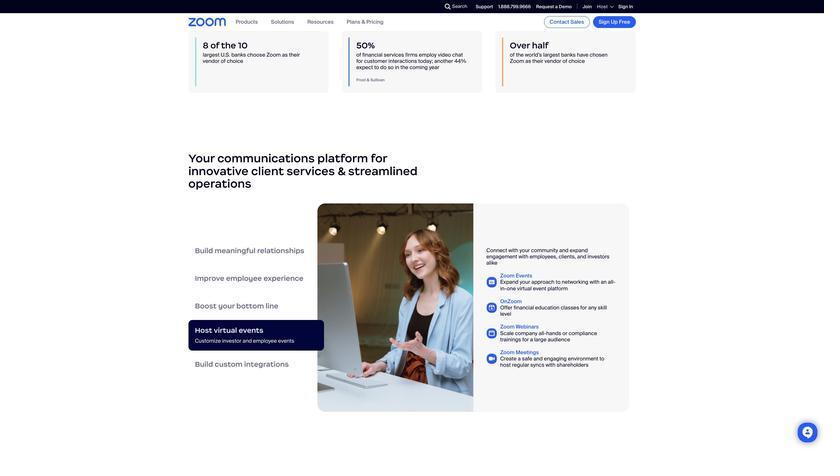 Task type: vqa. For each thing, say whether or not it's contained in the screenshot.
and within the Host virtual events Customize investor and employee events
yes



Task type: describe. For each thing, give the bounding box(es) containing it.
0 horizontal spatial events
[[239, 326, 264, 335]]

approach
[[532, 279, 555, 286]]

an
[[601, 279, 607, 286]]

zoom meetings logo image
[[487, 354, 497, 364]]

join
[[583, 4, 593, 9]]

sign up free link
[[594, 16, 636, 28]]

employee inside button
[[226, 274, 262, 283]]

a inside zoom meetings create a safe and engaging environment to host regular syncs with shareholders
[[518, 355, 521, 362]]

streamlined
[[349, 164, 418, 178]]

as inside 8 of the 10 largest u.s. banks choose zoom as their vendor of choice
[[282, 51, 288, 58]]

shareholders
[[557, 362, 589, 369]]

card label element
[[318, 203, 630, 412]]

virtual inside host virtual events customize investor and employee events
[[214, 326, 237, 335]]

hands
[[547, 330, 562, 337]]

meetings
[[516, 349, 539, 356]]

sign in
[[619, 4, 634, 9]]

request a demo
[[537, 4, 572, 9]]

over half of the world's largest banks have chosen zoom as their vendor of choice
[[510, 40, 608, 65]]

engagement
[[487, 253, 518, 260]]

sign up free
[[599, 18, 631, 25]]

onzoom logo image
[[487, 303, 497, 313]]

boost your bottom line button
[[189, 292, 324, 320]]

largest inside over half of the world's largest banks have chosen zoom as their vendor of choice
[[544, 51, 560, 58]]

services inside '50% of financial services firms employ video chat for customer interactions today; another 44% expect to do so in the coming year'
[[384, 51, 405, 58]]

build for build custom integrations
[[195, 360, 213, 369]]

build for build meaningful relationships
[[195, 246, 213, 255]]

platform inside zoom events expand your approach to networking with an all- in-one virtual event platform
[[548, 285, 568, 292]]

experience
[[264, 274, 304, 283]]

innovative
[[189, 164, 249, 178]]

financial for 50%
[[363, 51, 383, 58]]

zoom inside over half of the world's largest banks have chosen zoom as their vendor of choice
[[510, 58, 525, 65]]

bottom
[[237, 302, 264, 311]]

4 / 5 group
[[318, 203, 630, 412]]

platform inside your communications platform for innovative client services & streamlined operations
[[318, 151, 368, 166]]

employ
[[419, 51, 437, 58]]

connect with your community and expand engagement with employees, clients, and investors alike
[[487, 247, 610, 266]]

frost & sullivan
[[357, 78, 385, 83]]

financial for onzoom
[[514, 304, 535, 311]]

firms
[[406, 51, 418, 58]]

integrations
[[244, 360, 289, 369]]

zoom logo image
[[189, 18, 226, 26]]

as inside over half of the world's largest banks have chosen zoom as their vendor of choice
[[526, 58, 532, 65]]

vendor inside over half of the world's largest banks have chosen zoom as their vendor of choice
[[545, 58, 562, 65]]

onzoom offer financial education classes for any skill level
[[501, 298, 608, 318]]

events
[[516, 272, 533, 279]]

the inside 8 of the 10 largest u.s. banks choose zoom as their vendor of choice
[[221, 40, 236, 51]]

banks for over half
[[562, 51, 576, 58]]

to inside '50% of financial services firms employ video chat for customer interactions today; another 44% expect to do so in the coming year'
[[375, 64, 379, 71]]

products button
[[236, 19, 258, 25]]

environment
[[569, 355, 599, 362]]

customize
[[195, 338, 221, 344]]

tab list inside tabbed carousel element
[[189, 237, 324, 378]]

products
[[236, 19, 258, 25]]

expect
[[357, 64, 373, 71]]

your inside zoom events expand your approach to networking with an all- in-one virtual event platform
[[520, 279, 531, 286]]

sign for sign in
[[619, 4, 629, 9]]

regular
[[513, 362, 530, 369]]

solutions
[[271, 19, 294, 25]]

today;
[[419, 58, 434, 65]]

year
[[429, 64, 440, 71]]

employee inside host virtual events customize investor and employee events
[[253, 338, 277, 344]]

a inside zoom webinars scale company all-hands or compliance trainings for a large audience
[[531, 336, 534, 343]]

onzoom link
[[501, 298, 522, 305]]

half
[[533, 40, 549, 51]]

0 vertical spatial a
[[556, 4, 558, 9]]

50% of financial services firms employ video chat for customer interactions today; another 44% expect to do so in the coming year
[[357, 40, 467, 71]]

for inside onzoom offer financial education classes for any skill level
[[581, 304, 588, 311]]

8 of the 10 largest u.s. banks choose zoom as their vendor of choice
[[203, 40, 300, 65]]

syncs
[[531, 362, 545, 369]]

tabbed carousel element
[[189, 203, 636, 412]]

relationships
[[257, 246, 305, 255]]

choice inside 8 of the 10 largest u.s. banks choose zoom as their vendor of choice
[[227, 58, 243, 65]]

boost
[[195, 302, 217, 311]]

largest inside 8 of the 10 largest u.s. banks choose zoom as their vendor of choice
[[203, 51, 220, 58]]

1.888.799.9666
[[499, 4, 531, 9]]

u.s.
[[221, 51, 230, 58]]

classes
[[561, 304, 580, 311]]

in
[[395, 64, 400, 71]]

sign for sign up free
[[599, 18, 610, 25]]

video
[[438, 51, 451, 58]]

build meaningful relationships
[[195, 246, 305, 255]]

build meaningful relationships button
[[189, 237, 324, 265]]

plans & pricing
[[347, 19, 384, 25]]

expand
[[570, 247, 588, 254]]

choose
[[247, 51, 266, 58]]

their inside 8 of the 10 largest u.s. banks choose zoom as their vendor of choice
[[289, 51, 300, 58]]

44%
[[455, 58, 467, 65]]

contact
[[550, 18, 570, 25]]

10
[[238, 40, 248, 51]]

support
[[476, 4, 494, 9]]

zoom meetings create a safe and engaging environment to host regular syncs with shareholders
[[501, 349, 605, 369]]

zoom webinars logo image
[[487, 328, 497, 338]]

request
[[537, 4, 555, 9]]

your
[[189, 151, 215, 166]]

chosen
[[590, 51, 608, 58]]

your inside button
[[218, 302, 235, 311]]

pricing
[[367, 19, 384, 25]]

zoom webinars link
[[501, 324, 539, 330]]

solutions button
[[271, 19, 294, 25]]

client
[[251, 164, 284, 178]]

with inside zoom events expand your approach to networking with an all- in-one virtual event platform
[[590, 279, 600, 286]]

improve employee experience
[[195, 274, 304, 283]]

zoom events link
[[501, 272, 533, 279]]

up
[[612, 18, 618, 25]]

to inside zoom meetings create a safe and engaging environment to host regular syncs with shareholders
[[600, 355, 605, 362]]

for inside '50% of financial services firms employ video chat for customer interactions today; another 44% expect to do so in the coming year'
[[357, 58, 363, 65]]

woman in a meeting image
[[318, 203, 474, 412]]

sales
[[571, 18, 585, 25]]

education
[[536, 304, 560, 311]]

coming
[[410, 64, 428, 71]]

webinars
[[516, 324, 539, 330]]

virtual inside zoom events expand your approach to networking with an all- in-one virtual event platform
[[518, 285, 532, 292]]



Task type: locate. For each thing, give the bounding box(es) containing it.
2 horizontal spatial a
[[556, 4, 558, 9]]

your right boost
[[218, 302, 235, 311]]

join link
[[583, 4, 593, 9]]

1 horizontal spatial services
[[384, 51, 405, 58]]

a left demo in the right of the page
[[556, 4, 558, 9]]

choice
[[227, 58, 243, 65], [569, 58, 586, 65]]

1 horizontal spatial host
[[598, 4, 609, 10]]

2 vertical spatial &
[[338, 164, 346, 178]]

your left community
[[520, 247, 530, 254]]

interactions
[[389, 58, 417, 65]]

0 horizontal spatial a
[[518, 355, 521, 362]]

1 vertical spatial employee
[[253, 338, 277, 344]]

largest down 8
[[203, 51, 220, 58]]

services
[[384, 51, 405, 58], [287, 164, 335, 178]]

1 vertical spatial the
[[516, 51, 524, 58]]

largest down half
[[544, 51, 560, 58]]

2 horizontal spatial &
[[367, 78, 370, 83]]

skill
[[598, 304, 608, 311]]

tab list
[[189, 237, 324, 378]]

with right connect
[[509, 247, 519, 254]]

host up customize
[[195, 326, 213, 335]]

None search field
[[421, 1, 447, 12]]

trainings
[[501, 336, 522, 343]]

with
[[509, 247, 519, 254], [519, 253, 529, 260], [590, 279, 600, 286], [546, 362, 556, 369]]

2 choice from the left
[[569, 58, 586, 65]]

a
[[556, 4, 558, 9], [531, 336, 534, 343], [518, 355, 521, 362]]

a left "safe"
[[518, 355, 521, 362]]

banks for 8 of the 10
[[232, 51, 246, 58]]

vendor left the u.s.
[[203, 58, 220, 65]]

50%
[[357, 40, 375, 51]]

1 horizontal spatial virtual
[[518, 285, 532, 292]]

1 vertical spatial your
[[520, 279, 531, 286]]

0 horizontal spatial all-
[[539, 330, 547, 337]]

improve employee experience button
[[189, 265, 324, 292]]

employee up integrations
[[253, 338, 277, 344]]

0 horizontal spatial platform
[[318, 151, 368, 166]]

sullivan
[[371, 78, 385, 83]]

investors
[[588, 253, 610, 260]]

zoom right choose
[[267, 51, 281, 58]]

sign left up
[[599, 18, 610, 25]]

the inside over half of the world's largest banks have chosen zoom as their vendor of choice
[[516, 51, 524, 58]]

1 vertical spatial to
[[556, 279, 561, 286]]

as right choose
[[282, 51, 288, 58]]

0 horizontal spatial sign
[[599, 18, 610, 25]]

networking
[[562, 279, 589, 286]]

0 horizontal spatial to
[[375, 64, 379, 71]]

custom
[[215, 360, 243, 369]]

financial down 50%
[[363, 51, 383, 58]]

frost
[[357, 78, 366, 83]]

zoom inside zoom events expand your approach to networking with an all- in-one virtual event platform
[[501, 272, 515, 279]]

build up improve
[[195, 246, 213, 255]]

1 horizontal spatial sign
[[619, 4, 629, 9]]

1 vertical spatial financial
[[514, 304, 535, 311]]

search image
[[445, 4, 451, 10], [445, 4, 451, 10]]

0 vertical spatial virtual
[[518, 285, 532, 292]]

& for plans
[[362, 19, 366, 25]]

2 vendor from the left
[[545, 58, 562, 65]]

2 largest from the left
[[544, 51, 560, 58]]

the inside '50% of financial services firms employ video chat for customer interactions today; another 44% expect to do so in the coming year'
[[401, 64, 409, 71]]

1.888.799.9666 link
[[499, 4, 531, 9]]

1 horizontal spatial financial
[[514, 304, 535, 311]]

host
[[501, 362, 511, 369]]

world's
[[526, 51, 543, 58]]

banks down '10'
[[232, 51, 246, 58]]

resources
[[308, 19, 334, 25]]

financial
[[363, 51, 383, 58], [514, 304, 535, 311]]

0 horizontal spatial &
[[338, 164, 346, 178]]

choice down '10'
[[227, 58, 243, 65]]

& inside your communications platform for innovative client services & streamlined operations
[[338, 164, 346, 178]]

banks left have
[[562, 51, 576, 58]]

zoom events expand your approach to networking with an all- in-one virtual event platform
[[501, 272, 616, 292]]

in
[[630, 4, 634, 9]]

1 horizontal spatial platform
[[548, 285, 568, 292]]

choice inside over half of the world's largest banks have chosen zoom as their vendor of choice
[[569, 58, 586, 65]]

operations
[[189, 177, 252, 191]]

1 horizontal spatial the
[[401, 64, 409, 71]]

zoom up host at bottom right
[[501, 349, 515, 356]]

0 vertical spatial to
[[375, 64, 379, 71]]

events up investor
[[239, 326, 264, 335]]

1 horizontal spatial &
[[362, 19, 366, 25]]

zoom inside 8 of the 10 largest u.s. banks choose zoom as their vendor of choice
[[267, 51, 281, 58]]

all- inside zoom webinars scale company all-hands or compliance trainings for a large audience
[[539, 330, 547, 337]]

2 vertical spatial a
[[518, 355, 521, 362]]

and right clients,
[[578, 253, 587, 260]]

1 vendor from the left
[[203, 58, 220, 65]]

1 choice from the left
[[227, 58, 243, 65]]

expand
[[501, 279, 519, 286]]

1 vertical spatial all-
[[539, 330, 547, 337]]

zoom for zoom webinars
[[501, 324, 515, 330]]

zoom webinars scale company all-hands or compliance trainings for a large audience
[[501, 324, 598, 343]]

compliance
[[569, 330, 598, 337]]

all- inside zoom events expand your approach to networking with an all- in-one virtual event platform
[[609, 279, 616, 286]]

2 vertical spatial to
[[600, 355, 605, 362]]

employee down build meaningful relationships
[[226, 274, 262, 283]]

to right "approach"
[[556, 279, 561, 286]]

and left the expand
[[560, 247, 569, 254]]

1 horizontal spatial all-
[[609, 279, 616, 286]]

for
[[357, 58, 363, 65], [371, 151, 387, 166], [581, 304, 588, 311], [523, 336, 529, 343]]

host for host virtual events customize investor and employee events
[[195, 326, 213, 335]]

or
[[563, 330, 568, 337]]

2 vertical spatial the
[[401, 64, 409, 71]]

0 horizontal spatial their
[[289, 51, 300, 58]]

with up events
[[519, 253, 529, 260]]

community
[[532, 247, 559, 254]]

0 vertical spatial &
[[362, 19, 366, 25]]

plans & pricing link
[[347, 19, 384, 25]]

zoom for zoom events
[[501, 272, 515, 279]]

1 vertical spatial a
[[531, 336, 534, 343]]

1 horizontal spatial vendor
[[545, 58, 562, 65]]

1 vertical spatial platform
[[548, 285, 568, 292]]

services inside your communications platform for innovative client services & streamlined operations
[[287, 164, 335, 178]]

zoom for zoom meetings
[[501, 349, 515, 356]]

the down over
[[516, 51, 524, 58]]

zoom up the in-
[[501, 272, 515, 279]]

0 horizontal spatial services
[[287, 164, 335, 178]]

support link
[[476, 4, 494, 9]]

build down customize
[[195, 360, 213, 369]]

0 horizontal spatial financial
[[363, 51, 383, 58]]

meaningful
[[215, 246, 256, 255]]

zoom down over
[[510, 58, 525, 65]]

the right in
[[401, 64, 409, 71]]

1 horizontal spatial a
[[531, 336, 534, 343]]

1 vertical spatial host
[[195, 326, 213, 335]]

a left large
[[531, 336, 534, 343]]

1 banks from the left
[[232, 51, 246, 58]]

vendor down half
[[545, 58, 562, 65]]

free
[[620, 18, 631, 25]]

audience
[[548, 336, 571, 343]]

and inside zoom meetings create a safe and engaging environment to host regular syncs with shareholders
[[534, 355, 543, 362]]

1 horizontal spatial their
[[533, 58, 544, 65]]

and right investor
[[243, 338, 252, 344]]

search
[[453, 3, 468, 9]]

communications
[[218, 151, 315, 166]]

the up the u.s.
[[221, 40, 236, 51]]

with right syncs
[[546, 362, 556, 369]]

your
[[520, 247, 530, 254], [520, 279, 531, 286], [218, 302, 235, 311]]

0 vertical spatial services
[[384, 51, 405, 58]]

zoom meetings link
[[501, 349, 539, 356]]

0 horizontal spatial virtual
[[214, 326, 237, 335]]

0 horizontal spatial banks
[[232, 51, 246, 58]]

host inside host virtual events customize investor and employee events
[[195, 326, 213, 335]]

0 horizontal spatial the
[[221, 40, 236, 51]]

to inside zoom events expand your approach to networking with an all- in-one virtual event platform
[[556, 279, 561, 286]]

0 vertical spatial sign
[[619, 4, 629, 9]]

host right join "link"
[[598, 4, 609, 10]]

1 horizontal spatial as
[[526, 58, 532, 65]]

1 vertical spatial virtual
[[214, 326, 237, 335]]

level
[[501, 311, 512, 318]]

your communications platform for innovative client services & streamlined operations
[[189, 151, 418, 191]]

1 vertical spatial &
[[367, 78, 370, 83]]

0 horizontal spatial as
[[282, 51, 288, 58]]

employee
[[226, 274, 262, 283], [253, 338, 277, 344]]

do
[[381, 64, 387, 71]]

clients,
[[559, 253, 577, 260]]

banks inside 8 of the 10 largest u.s. banks choose zoom as their vendor of choice
[[232, 51, 246, 58]]

their inside over half of the world's largest banks have chosen zoom as their vendor of choice
[[533, 58, 544, 65]]

customer
[[364, 58, 388, 65]]

1 vertical spatial services
[[287, 164, 335, 178]]

alike
[[487, 260, 498, 266]]

& for frost
[[367, 78, 370, 83]]

create
[[501, 355, 517, 362]]

zoom down level
[[501, 324, 515, 330]]

improve
[[195, 274, 225, 283]]

2 build from the top
[[195, 360, 213, 369]]

2 horizontal spatial to
[[600, 355, 605, 362]]

so
[[388, 64, 394, 71]]

to right environment
[[600, 355, 605, 362]]

vendor inside 8 of the 10 largest u.s. banks choose zoom as their vendor of choice
[[203, 58, 220, 65]]

platform
[[318, 151, 368, 166], [548, 285, 568, 292]]

host
[[598, 4, 609, 10], [195, 326, 213, 335]]

0 vertical spatial build
[[195, 246, 213, 255]]

and
[[560, 247, 569, 254], [578, 253, 587, 260], [243, 338, 252, 344], [534, 355, 543, 362]]

sign in link
[[619, 4, 634, 9]]

zoom inside zoom webinars scale company all-hands or compliance trainings for a large audience
[[501, 324, 515, 330]]

1 vertical spatial build
[[195, 360, 213, 369]]

with left an
[[590, 279, 600, 286]]

as down over
[[526, 58, 532, 65]]

largest
[[203, 51, 220, 58], [544, 51, 560, 58]]

zoom inside zoom meetings create a safe and engaging environment to host regular syncs with shareholders
[[501, 349, 515, 356]]

host button
[[598, 4, 614, 10]]

all- right an
[[609, 279, 616, 286]]

virtual down events
[[518, 285, 532, 292]]

events up integrations
[[278, 338, 295, 344]]

line
[[266, 302, 279, 311]]

0 horizontal spatial largest
[[203, 51, 220, 58]]

your inside connect with your community and expand engagement with employees, clients, and investors alike
[[520, 247, 530, 254]]

with inside zoom meetings create a safe and engaging environment to host regular syncs with shareholders
[[546, 362, 556, 369]]

1 largest from the left
[[203, 51, 220, 58]]

financial inside '50% of financial services firms employ video chat for customer interactions today; another 44% expect to do so in the coming year'
[[363, 51, 383, 58]]

demo
[[559, 4, 572, 9]]

offer
[[501, 304, 513, 311]]

0 horizontal spatial choice
[[227, 58, 243, 65]]

2 banks from the left
[[562, 51, 576, 58]]

resources button
[[308, 19, 334, 25]]

plans
[[347, 19, 361, 25]]

1 horizontal spatial banks
[[562, 51, 576, 58]]

one
[[507, 285, 516, 292]]

0 horizontal spatial host
[[195, 326, 213, 335]]

0 vertical spatial your
[[520, 247, 530, 254]]

your right one
[[520, 279, 531, 286]]

for inside your communications platform for innovative client services & streamlined operations
[[371, 151, 387, 166]]

and right "safe"
[[534, 355, 543, 362]]

1 horizontal spatial largest
[[544, 51, 560, 58]]

all- right company
[[539, 330, 547, 337]]

event
[[534, 285, 547, 292]]

0 vertical spatial employee
[[226, 274, 262, 283]]

2 horizontal spatial the
[[516, 51, 524, 58]]

host for host
[[598, 4, 609, 10]]

connect
[[487, 247, 508, 254]]

0 vertical spatial financial
[[363, 51, 383, 58]]

0 vertical spatial all-
[[609, 279, 616, 286]]

1 vertical spatial events
[[278, 338, 295, 344]]

their
[[289, 51, 300, 58], [533, 58, 544, 65]]

for inside zoom webinars scale company all-hands or compliance trainings for a large audience
[[523, 336, 529, 343]]

investor
[[222, 338, 242, 344]]

financial right offer
[[514, 304, 535, 311]]

virtual up investor
[[214, 326, 237, 335]]

and inside host virtual events customize investor and employee events
[[243, 338, 252, 344]]

&
[[362, 19, 366, 25], [367, 78, 370, 83], [338, 164, 346, 178]]

0 vertical spatial platform
[[318, 151, 368, 166]]

tab list containing build meaningful relationships
[[189, 237, 324, 378]]

0 vertical spatial the
[[221, 40, 236, 51]]

to left do
[[375, 64, 379, 71]]

1 horizontal spatial events
[[278, 338, 295, 344]]

boost your bottom line
[[195, 302, 279, 311]]

engaging
[[545, 355, 567, 362]]

host virtual events customize investor and employee events
[[195, 326, 295, 344]]

0 vertical spatial events
[[239, 326, 264, 335]]

choice left chosen
[[569, 58, 586, 65]]

1 horizontal spatial choice
[[569, 58, 586, 65]]

0 vertical spatial host
[[598, 4, 609, 10]]

1 horizontal spatial to
[[556, 279, 561, 286]]

zoom events logo image
[[487, 277, 497, 287]]

banks inside over half of the world's largest banks have chosen zoom as their vendor of choice
[[562, 51, 576, 58]]

scale
[[501, 330, 514, 337]]

2 vertical spatial your
[[218, 302, 235, 311]]

all-
[[609, 279, 616, 286], [539, 330, 547, 337]]

1 vertical spatial sign
[[599, 18, 610, 25]]

0 horizontal spatial vendor
[[203, 58, 220, 65]]

1 build from the top
[[195, 246, 213, 255]]

financial inside onzoom offer financial education classes for any skill level
[[514, 304, 535, 311]]

of inside '50% of financial services firms employ video chat for customer interactions today; another 44% expect to do so in the coming year'
[[357, 51, 361, 58]]

sign left in
[[619, 4, 629, 9]]



